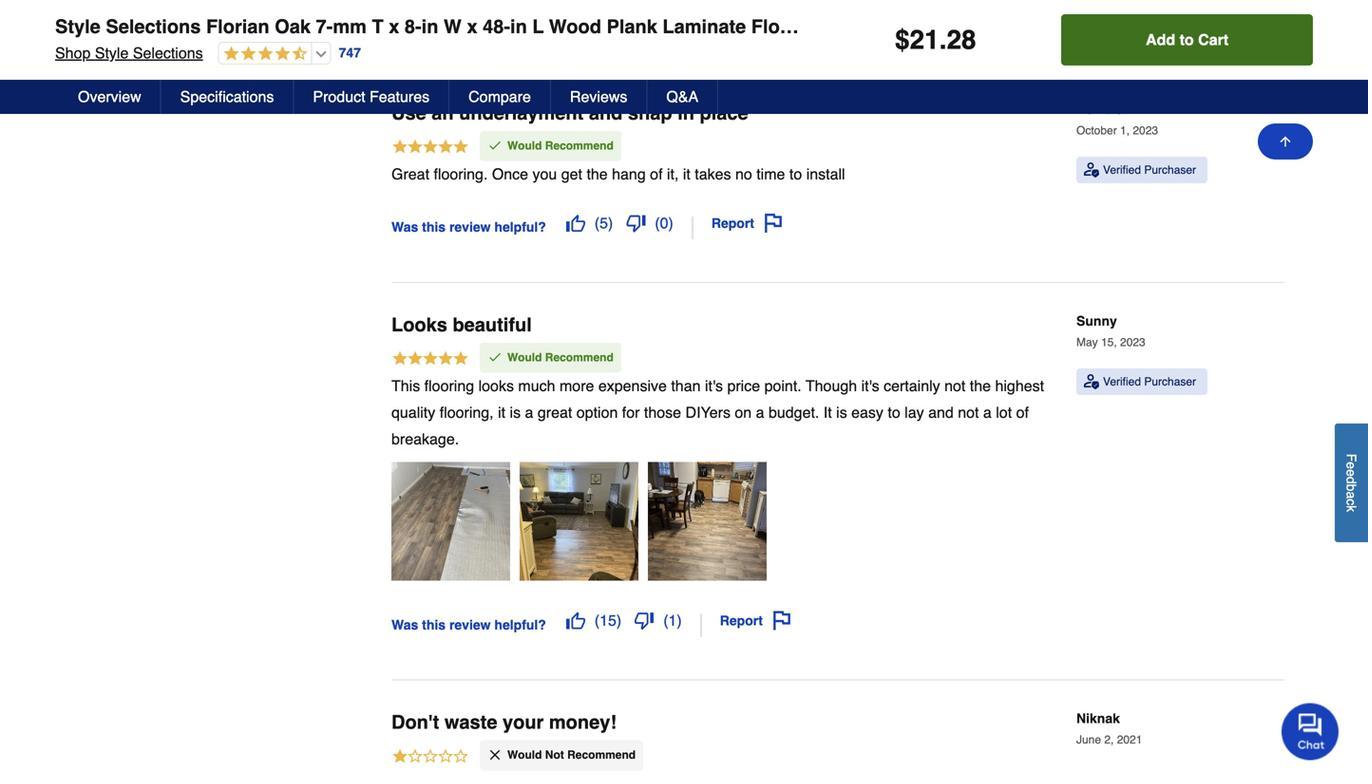 Task type: describe. For each thing, give the bounding box(es) containing it.
overview
[[78, 88, 141, 106]]

2,
[[1105, 734, 1114, 747]]

https://photos us.bazaarvoice.com/photo/2/cghvdg86bg93zxm/3ae73239 04ab 56f6 87d9 1e2b0e80dbaa image
[[392, 463, 510, 581]]

ft)
[[921, 16, 940, 38]]

may
[[1077, 336, 1098, 349]]

wood
[[549, 16, 602, 38]]

k
[[1344, 506, 1360, 512]]

would for an
[[508, 139, 542, 152]]

laminate
[[663, 16, 746, 38]]

8-
[[405, 16, 422, 38]]

looks
[[392, 314, 448, 336]]

compare
[[469, 88, 531, 106]]

1 inside "button"
[[660, 2, 669, 20]]

add to cart
[[1146, 31, 1229, 48]]

https://photos us.bazaarvoice.com/photo/2/cghvdg86bg93zxm/d3a16e45 e647 56b6 a694 44e40ab333f1 image
[[520, 463, 639, 581]]

( 5 )
[[595, 214, 613, 232]]

thumb down image for 1
[[627, 2, 646, 21]]

verified for use an underlayment and snap in place
[[1104, 163, 1142, 177]]

great flooring.  once you get the hang of it, it takes no time to install
[[392, 166, 846, 183]]

q&a button
[[648, 80, 719, 114]]

l
[[533, 16, 544, 38]]

it,
[[667, 166, 679, 183]]

7
[[600, 2, 608, 20]]

product features
[[313, 88, 430, 106]]

a inside button
[[1344, 492, 1360, 499]]

flooring,
[[440, 404, 494, 422]]

0
[[660, 214, 669, 232]]

1 horizontal spatial it
[[683, 166, 691, 183]]

use an underlayment and snap in place
[[392, 102, 749, 124]]

sunny may 15, 2023
[[1077, 314, 1146, 349]]

niknak
[[1077, 712, 1121, 727]]

2 horizontal spatial in
[[678, 102, 695, 124]]

.
[[940, 25, 947, 55]]

shop style selections
[[55, 44, 203, 62]]

5 stars image for use
[[392, 138, 470, 158]]

1,
[[1121, 124, 1130, 137]]

1 vertical spatial to
[[790, 166, 802, 183]]

oak
[[275, 16, 311, 38]]

it inside the this flooring looks much more expensive than it's price point. though it's certainly not the highest quality flooring, it is a great option for those diyers on a budget. it is easy to lay and not a lot of breakage.
[[498, 404, 506, 422]]

than
[[671, 377, 701, 395]]

cart
[[1199, 31, 1229, 48]]

2 x from the left
[[467, 16, 478, 38]]

5 stars image for looks
[[392, 350, 470, 370]]

( for 15
[[595, 612, 600, 630]]

f e e d b a c k
[[1344, 454, 1360, 512]]

2 e from the top
[[1344, 469, 1360, 477]]

flag image for 1
[[764, 2, 783, 21]]

place
[[700, 102, 749, 124]]

b
[[1344, 484, 1360, 492]]

0 horizontal spatial in
[[422, 16, 439, 38]]

a left great
[[525, 404, 534, 422]]

1 vertical spatial 1
[[669, 612, 677, 630]]

would for beautiful
[[508, 351, 542, 364]]

sq
[[893, 16, 915, 38]]

add to cart button
[[1062, 14, 1314, 66]]

this for ( 7 )
[[422, 8, 446, 23]]

niknak june 2, 2021
[[1077, 712, 1143, 747]]

mm
[[333, 16, 367, 38]]

underlayment
[[459, 102, 584, 124]]

this for ( 15 )
[[422, 618, 446, 633]]

diyers
[[686, 404, 731, 422]]

( 15 )
[[595, 612, 622, 630]]

1 vertical spatial style
[[95, 44, 129, 62]]

great
[[392, 166, 430, 183]]

snap
[[628, 102, 673, 124]]

easy
[[852, 404, 884, 422]]

0 vertical spatial not
[[945, 377, 966, 395]]

no
[[736, 166, 753, 183]]

( for 0
[[655, 214, 660, 232]]

was for ( 15 )
[[392, 618, 418, 633]]

verified purchaser icon image for looks beautiful
[[1085, 374, 1100, 390]]

lot
[[996, 404, 1012, 422]]

it
[[824, 404, 832, 422]]

don't
[[392, 712, 439, 734]]

747
[[339, 45, 361, 61]]

) for ( 7 )
[[608, 2, 613, 20]]

review for ( 7 )
[[450, 8, 491, 23]]

flooring
[[425, 377, 474, 395]]

lay
[[905, 404, 924, 422]]

$ 21 . 28
[[895, 25, 977, 55]]

0 horizontal spatial and
[[589, 102, 623, 124]]

1 vertical spatial not
[[958, 404, 979, 422]]

) for ( 1 )
[[677, 612, 682, 630]]

for
[[622, 404, 640, 422]]

report for ( 0 )
[[712, 216, 755, 231]]

on
[[735, 404, 752, 422]]

thumb down image
[[635, 612, 654, 631]]

report for ( 1 )
[[720, 614, 763, 629]]

though
[[806, 377, 857, 395]]

arrow up image
[[1278, 134, 1294, 149]]

review for ( 5 )
[[450, 220, 491, 235]]

2023 for looks beautiful
[[1121, 336, 1146, 349]]

specifications
[[180, 88, 274, 106]]

0 vertical spatial selections
[[106, 16, 201, 38]]

f
[[1344, 454, 1360, 462]]

helpful? for ( 5 )
[[495, 220, 546, 235]]

1 is from the left
[[510, 404, 521, 422]]

this for ( 5 )
[[422, 220, 446, 235]]

budget.
[[769, 404, 820, 422]]

this flooring looks much more expensive than it's price point. though it's certainly not the highest quality flooring, it is a great option for those diyers on a budget. it is easy to lay and not a lot of breakage.
[[392, 377, 1045, 448]]

c
[[1344, 499, 1360, 506]]

sunny
[[1077, 314, 1118, 329]]

1 x from the left
[[389, 16, 400, 38]]

would for waste
[[508, 749, 542, 762]]

( for 5
[[595, 214, 600, 232]]

1 it's from the left
[[705, 377, 723, 395]]

beautiful
[[453, 314, 532, 336]]

waste
[[445, 712, 498, 734]]

those
[[644, 404, 682, 422]]

checkmark image for beautiful
[[488, 350, 503, 365]]

certainly
[[884, 377, 941, 395]]

( 0 )
[[655, 214, 674, 232]]

install
[[807, 166, 846, 183]]

point.
[[765, 377, 802, 395]]

( 7 )
[[595, 2, 613, 20]]

2 vertical spatial recommend
[[568, 749, 636, 762]]

verified purchaser for looks beautiful
[[1104, 375, 1197, 389]]

https://photos us.bazaarvoice.com/photo/2/cghvdg86bg93zxm/5718a2dd 0d65 539d 9d70 9ce300e96d71 image
[[648, 463, 767, 581]]

was this review helpful? for ( 15 )
[[392, 618, 546, 633]]

newbie
[[1077, 102, 1124, 117]]

2023 for use an underlayment and snap in place
[[1133, 124, 1159, 137]]

great
[[538, 404, 573, 422]]



Task type: vqa. For each thing, say whether or not it's contained in the screenshot.
Niknak June 2, 2021
yes



Task type: locate. For each thing, give the bounding box(es) containing it.
) right thumb up image
[[608, 2, 613, 20]]

0 horizontal spatial x
[[389, 16, 400, 38]]

5 stars image
[[392, 138, 470, 158], [392, 350, 470, 370]]

0 vertical spatial 1
[[660, 2, 669, 20]]

f e e d b a c k button
[[1335, 424, 1369, 543]]

review for ( 15 )
[[450, 618, 491, 633]]

purchaser down newbie october 1, 2023
[[1145, 163, 1197, 177]]

the right get
[[587, 166, 608, 183]]

0 horizontal spatial of
[[650, 166, 663, 183]]

thumb down image right "( 7 )"
[[627, 2, 646, 21]]

1 vertical spatial verified purchaser icon image
[[1085, 374, 1100, 390]]

2 flag image from the top
[[764, 214, 783, 233]]

a up k
[[1344, 492, 1360, 499]]

your
[[503, 712, 544, 734]]

1 would from the top
[[508, 139, 542, 152]]

a right on
[[756, 404, 765, 422]]

1 vertical spatial and
[[929, 404, 954, 422]]

1 vertical spatial would
[[508, 351, 542, 364]]

( right thumb up image
[[595, 2, 600, 20]]

( down great flooring.  once you get the hang of it, it takes no time to install
[[595, 214, 600, 232]]

1 vertical spatial purchaser
[[1145, 375, 1197, 389]]

1 button
[[620, 0, 680, 28]]

get
[[562, 166, 583, 183]]

verified down 15,
[[1104, 375, 1142, 389]]

was this review helpful? for ( 7 )
[[392, 8, 546, 23]]

1 vertical spatial verified
[[1104, 375, 1142, 389]]

of right lot
[[1017, 404, 1029, 422]]

)
[[608, 2, 613, 20], [608, 214, 613, 232], [669, 214, 674, 232], [617, 612, 622, 630], [677, 612, 682, 630]]

2 thumb down image from the top
[[627, 214, 646, 233]]

option
[[577, 404, 618, 422]]

0 horizontal spatial it
[[498, 404, 506, 422]]

and inside the this flooring looks much more expensive than it's price point. though it's certainly not the highest quality flooring, it is a great option for those diyers on a budget. it is easy to lay and not a lot of breakage.
[[929, 404, 954, 422]]

to left lay on the bottom right of the page
[[888, 404, 901, 422]]

it's up the easy
[[862, 377, 880, 395]]

2 was from the top
[[392, 220, 418, 235]]

would right close icon
[[508, 749, 542, 762]]

0 vertical spatial report
[[712, 216, 755, 231]]

0 vertical spatial this
[[422, 8, 446, 23]]

5 stars image up great
[[392, 138, 470, 158]]

0 vertical spatial and
[[589, 102, 623, 124]]

0 horizontal spatial the
[[587, 166, 608, 183]]

2 is from the left
[[837, 404, 848, 422]]

to inside add to cart button
[[1180, 31, 1195, 48]]

0 horizontal spatial is
[[510, 404, 521, 422]]

e
[[1344, 462, 1360, 470], [1344, 469, 1360, 477]]

2021
[[1118, 734, 1143, 747]]

1 horizontal spatial is
[[837, 404, 848, 422]]

w
[[444, 16, 462, 38]]

3 review from the top
[[450, 618, 491, 633]]

once
[[492, 166, 529, 183]]

1 helpful? from the top
[[495, 8, 546, 23]]

not
[[945, 377, 966, 395], [958, 404, 979, 422]]

flag image inside report button
[[764, 214, 783, 233]]

was this review helpful? for ( 5 )
[[392, 220, 546, 235]]

not left lot
[[958, 404, 979, 422]]

1 flag image from the top
[[764, 2, 783, 21]]

2 vertical spatial to
[[888, 404, 901, 422]]

features
[[370, 88, 430, 106]]

the left highest
[[970, 377, 991, 395]]

selections
[[106, 16, 201, 38], [133, 44, 203, 62]]

to
[[1180, 31, 1195, 48], [790, 166, 802, 183], [888, 404, 901, 422]]

specifications button
[[161, 80, 294, 114]]

1 horizontal spatial of
[[1017, 404, 1029, 422]]

helpful? for ( 15 )
[[495, 618, 546, 633]]

0 vertical spatial 5 stars image
[[392, 138, 470, 158]]

much
[[518, 377, 556, 395]]

1 vertical spatial would recommend
[[508, 351, 614, 364]]

in left the l
[[510, 16, 527, 38]]

flag image
[[773, 612, 792, 631]]

1 vertical spatial was
[[392, 220, 418, 235]]

1 vertical spatial it
[[498, 404, 506, 422]]

verified purchaser down 1,
[[1104, 163, 1197, 177]]

2023 inside newbie october 1, 2023
[[1133, 124, 1159, 137]]

1 vertical spatial thumb up image
[[566, 612, 585, 631]]

of inside the this flooring looks much more expensive than it's price point. though it's certainly not the highest quality flooring, it is a great option for those diyers on a budget. it is easy to lay and not a lot of breakage.
[[1017, 404, 1029, 422]]

2 verified purchaser from the top
[[1104, 375, 1197, 389]]

verified purchaser icon image
[[1085, 162, 1100, 178], [1085, 374, 1100, 390]]

2 would from the top
[[508, 351, 542, 364]]

( left thumb down image
[[595, 612, 600, 630]]

the
[[587, 166, 608, 183], [970, 377, 991, 395]]

purchaser
[[1145, 163, 1197, 177], [1145, 375, 1197, 389]]

1 horizontal spatial in
[[510, 16, 527, 38]]

it right it,
[[683, 166, 691, 183]]

checkmark image
[[488, 138, 503, 153], [488, 350, 503, 365]]

0 vertical spatial was this review helpful?
[[392, 8, 546, 23]]

( 1 )
[[664, 612, 682, 630]]

thumb up image
[[566, 214, 585, 233], [566, 612, 585, 631]]

0 vertical spatial verified purchaser icon image
[[1085, 162, 1100, 178]]

0 vertical spatial verified purchaser
[[1104, 163, 1197, 177]]

0 vertical spatial purchaser
[[1145, 163, 1197, 177]]

x right w on the top left of page
[[467, 16, 478, 38]]

2 horizontal spatial to
[[1180, 31, 1195, 48]]

1 vertical spatial report button
[[714, 605, 798, 637]]

d
[[1344, 477, 1360, 484]]

helpful? down once in the left top of the page
[[495, 220, 546, 235]]

was for ( 5 )
[[392, 220, 418, 235]]

the inside the this flooring looks much more expensive than it's price point. though it's certainly not the highest quality flooring, it is a great option for those diyers on a budget. it is easy to lay and not a lot of breakage.
[[970, 377, 991, 395]]

would up much
[[508, 351, 542, 364]]

) for ( 5 )
[[608, 214, 613, 232]]

it's
[[705, 377, 723, 395], [862, 377, 880, 395]]

highest
[[996, 377, 1045, 395]]

1 vertical spatial this
[[422, 220, 446, 235]]

0 vertical spatial to
[[1180, 31, 1195, 48]]

would recommend up get
[[508, 139, 614, 152]]

selections up 'shop style selections'
[[106, 16, 201, 38]]

1 e from the top
[[1344, 462, 1360, 470]]

0 vertical spatial would
[[508, 139, 542, 152]]

) down it,
[[669, 214, 674, 232]]

verified purchaser icon image for use an underlayment and snap in place
[[1085, 162, 1100, 178]]

3 this from the top
[[422, 618, 446, 633]]

0 vertical spatial report button
[[705, 207, 790, 239]]

1 vertical spatial report
[[720, 614, 763, 629]]

was
[[392, 8, 418, 23], [392, 220, 418, 235], [392, 618, 418, 633]]

2 was this review helpful? from the top
[[392, 220, 546, 235]]

2 vertical spatial was this review helpful?
[[392, 618, 546, 633]]

recommend up more
[[545, 351, 614, 364]]

to right the add
[[1180, 31, 1195, 48]]

1 review from the top
[[450, 8, 491, 23]]

0 vertical spatial style
[[55, 16, 101, 38]]

looks beautiful
[[392, 314, 532, 336]]

flag image down "time"
[[764, 214, 783, 233]]

t
[[372, 16, 384, 38]]

2 purchaser from the top
[[1145, 375, 1197, 389]]

price
[[728, 377, 761, 395]]

) right thumb down image
[[677, 612, 682, 630]]

use
[[392, 102, 426, 124]]

checkmark image for an
[[488, 138, 503, 153]]

(23.91-
[[833, 16, 893, 38]]

in
[[422, 16, 439, 38], [510, 16, 527, 38], [678, 102, 695, 124]]

recommend up get
[[545, 139, 614, 152]]

$
[[895, 25, 910, 55]]

don't waste your money!
[[392, 712, 617, 734]]

28
[[947, 25, 977, 55]]

2023 right 15,
[[1121, 336, 1146, 349]]

thumb up image for ( 5 )
[[566, 214, 585, 233]]

1 horizontal spatial the
[[970, 377, 991, 395]]

flag image
[[764, 2, 783, 21], [764, 214, 783, 233]]

2 verified purchaser icon image from the top
[[1085, 374, 1100, 390]]

it down looks
[[498, 404, 506, 422]]

purchaser for looks beautiful
[[1145, 375, 1197, 389]]

3 would from the top
[[508, 749, 542, 762]]

1 vertical spatial 5 stars image
[[392, 350, 470, 370]]

recommend for beautiful
[[545, 351, 614, 364]]

thumb down image for (
[[627, 214, 646, 233]]

2 would recommend from the top
[[508, 351, 614, 364]]

thumb down image
[[627, 2, 646, 21], [627, 214, 646, 233]]

q&a
[[667, 88, 699, 106]]

to inside the this flooring looks much more expensive than it's price point. though it's certainly not the highest quality flooring, it is a great option for those diyers on a budget. it is easy to lay and not a lot of breakage.
[[888, 404, 901, 422]]

2 review from the top
[[450, 220, 491, 235]]

0 horizontal spatial to
[[790, 166, 802, 183]]

checkmark image up once in the left top of the page
[[488, 138, 503, 153]]

product features button
[[294, 80, 450, 114]]

flag image right laminate
[[764, 2, 783, 21]]

1 thumb up image from the top
[[566, 214, 585, 233]]

verified purchaser for use an underlayment and snap in place
[[1104, 163, 1197, 177]]

e up d
[[1344, 462, 1360, 470]]

0 horizontal spatial it's
[[705, 377, 723, 395]]

1 thumb down image from the top
[[627, 2, 646, 21]]

style up shop
[[55, 16, 101, 38]]

3 was this review helpful? from the top
[[392, 618, 546, 633]]

( right the 5
[[655, 214, 660, 232]]

flooring.
[[434, 166, 488, 183]]

helpful?
[[495, 8, 546, 23], [495, 220, 546, 235], [495, 618, 546, 633]]

1 vertical spatial the
[[970, 377, 991, 395]]

verified purchaser
[[1104, 163, 1197, 177], [1104, 375, 1197, 389]]

0 vertical spatial was
[[392, 8, 418, 23]]

selections up 'overview' button
[[133, 44, 203, 62]]

1 vertical spatial checkmark image
[[488, 350, 503, 365]]

shop
[[55, 44, 91, 62]]

october
[[1077, 124, 1118, 137]]

0 vertical spatial the
[[587, 166, 608, 183]]

would
[[508, 139, 542, 152], [508, 351, 542, 364], [508, 749, 542, 762]]

) for ( 15 )
[[617, 612, 622, 630]]

1 checkmark image from the top
[[488, 138, 503, 153]]

2 checkmark image from the top
[[488, 350, 503, 365]]

report button for ( 1 )
[[714, 605, 798, 637]]

( right thumb down image
[[664, 612, 669, 630]]

2 vertical spatial was
[[392, 618, 418, 633]]

june
[[1077, 734, 1102, 747]]

reviews button
[[551, 80, 648, 114]]

1 was this review helpful? from the top
[[392, 8, 546, 23]]

report
[[712, 216, 755, 231], [720, 614, 763, 629]]

0 vertical spatial review
[[450, 8, 491, 23]]

2 it's from the left
[[862, 377, 880, 395]]

is right it
[[837, 404, 848, 422]]

0 vertical spatial 2023
[[1133, 124, 1159, 137]]

x right t
[[389, 16, 400, 38]]

( for 7
[[595, 2, 600, 20]]

verified purchaser down 15,
[[1104, 375, 1197, 389]]

2 this from the top
[[422, 220, 446, 235]]

1 vertical spatial thumb down image
[[627, 214, 646, 233]]

time
[[757, 166, 786, 183]]

purchaser for use an underlayment and snap in place
[[1145, 163, 1197, 177]]

was for ( 7 )
[[392, 8, 418, 23]]

report button right ( 1 )
[[714, 605, 798, 637]]

in left w on the top left of page
[[422, 16, 439, 38]]

) down great flooring.  once you get the hang of it, it takes no time to install
[[608, 214, 613, 232]]

verified purchaser icon image down october
[[1085, 162, 1100, 178]]

would recommend up more
[[508, 351, 614, 364]]

3 helpful? from the top
[[495, 618, 546, 633]]

purchaser down sunny may 15, 2023
[[1145, 375, 1197, 389]]

2 verified from the top
[[1104, 375, 1142, 389]]

1 vertical spatial of
[[1017, 404, 1029, 422]]

1 verified from the top
[[1104, 163, 1142, 177]]

recommend for an
[[545, 139, 614, 152]]

would recommend
[[508, 139, 614, 152], [508, 351, 614, 364]]

would recommend for beautiful
[[508, 351, 614, 364]]

2023 inside sunny may 15, 2023
[[1121, 336, 1146, 349]]

1 horizontal spatial x
[[467, 16, 478, 38]]

of left it,
[[650, 166, 663, 183]]

and left snap
[[589, 102, 623, 124]]

0 vertical spatial helpful?
[[495, 8, 546, 23]]

thumb up image for ( 15 )
[[566, 612, 585, 631]]

2 vertical spatial this
[[422, 618, 446, 633]]

2023 right 1,
[[1133, 124, 1159, 137]]

5 stars image up flooring
[[392, 350, 470, 370]]

it
[[683, 166, 691, 183], [498, 404, 506, 422]]

) for ( 0 )
[[669, 214, 674, 232]]

recommend down money!
[[568, 749, 636, 762]]

of
[[650, 166, 663, 183], [1017, 404, 1029, 422]]

1 vertical spatial verified purchaser
[[1104, 375, 1197, 389]]

1 vertical spatial recommend
[[545, 351, 614, 364]]

0 vertical spatial verified
[[1104, 163, 1142, 177]]

1 would recommend from the top
[[508, 139, 614, 152]]

this
[[422, 8, 446, 23], [422, 220, 446, 235], [422, 618, 446, 633]]

5
[[600, 214, 608, 232]]

thumb up image left 15
[[566, 612, 585, 631]]

2 helpful? from the top
[[495, 220, 546, 235]]

0 vertical spatial recommend
[[545, 139, 614, 152]]

0 vertical spatial flag image
[[764, 2, 783, 21]]

hang
[[612, 166, 646, 183]]

report left flag image
[[720, 614, 763, 629]]

helpful? left 15
[[495, 618, 546, 633]]

1 vertical spatial was this review helpful?
[[392, 220, 546, 235]]

0 vertical spatial checkmark image
[[488, 138, 503, 153]]

( for 1
[[664, 612, 669, 630]]

1 5 stars image from the top
[[392, 138, 470, 158]]

1 vertical spatial 2023
[[1121, 336, 1146, 349]]

1 horizontal spatial and
[[929, 404, 954, 422]]

close image
[[488, 748, 503, 763]]

not right certainly
[[945, 377, 966, 395]]

a
[[525, 404, 534, 422], [756, 404, 765, 422], [984, 404, 992, 422], [1344, 492, 1360, 499]]

money!
[[549, 712, 617, 734]]

add
[[1146, 31, 1176, 48]]

0 vertical spatial of
[[650, 166, 663, 183]]

is
[[510, 404, 521, 422], [837, 404, 848, 422]]

1 verified purchaser from the top
[[1104, 163, 1197, 177]]

1 this from the top
[[422, 8, 446, 23]]

to right "time"
[[790, 166, 802, 183]]

in right snap
[[678, 102, 695, 124]]

0 vertical spatial it
[[683, 166, 691, 183]]

compare button
[[450, 80, 551, 114]]

1 was from the top
[[392, 8, 418, 23]]

review
[[450, 8, 491, 23], [450, 220, 491, 235], [450, 618, 491, 633]]

more
[[560, 377, 594, 395]]

2 5 stars image from the top
[[392, 350, 470, 370]]

report button down "no"
[[705, 207, 790, 239]]

1 star image
[[392, 748, 470, 768]]

verified down 1,
[[1104, 163, 1142, 177]]

21
[[910, 25, 940, 55]]

) left thumb down image
[[617, 612, 622, 630]]

this
[[392, 377, 420, 395]]

1 vertical spatial helpful?
[[495, 220, 546, 235]]

product
[[313, 88, 366, 106]]

2 thumb up image from the top
[[566, 612, 585, 631]]

thumb down image inside 1 "button"
[[627, 2, 646, 21]]

1 right thumb down image
[[669, 612, 677, 630]]

flooring
[[752, 16, 828, 38]]

thumb up image
[[566, 2, 585, 21]]

1 verified purchaser icon image from the top
[[1085, 162, 1100, 178]]

1 right the plank
[[660, 2, 669, 20]]

2 vertical spatial helpful?
[[495, 618, 546, 633]]

helpful? for ( 7 )
[[495, 8, 546, 23]]

helpful? left thumb up image
[[495, 8, 546, 23]]

15
[[600, 612, 617, 630]]

1 vertical spatial flag image
[[764, 214, 783, 233]]

0 vertical spatial thumb up image
[[566, 214, 585, 233]]

would recommend for an
[[508, 139, 614, 152]]

it's up diyers
[[705, 377, 723, 395]]

not
[[545, 749, 564, 762]]

2 vertical spatial would
[[508, 749, 542, 762]]

thumb down image left 0
[[627, 214, 646, 233]]

report button for ( 0 )
[[705, 207, 790, 239]]

checkmark image up looks
[[488, 350, 503, 365]]

1 purchaser from the top
[[1145, 163, 1197, 177]]

a left lot
[[984, 404, 992, 422]]

flag image for (
[[764, 214, 783, 233]]

1 vertical spatial review
[[450, 220, 491, 235]]

report down "no"
[[712, 216, 755, 231]]

would up once in the left top of the page
[[508, 139, 542, 152]]

1 horizontal spatial to
[[888, 404, 901, 422]]

thumb up image left ( 5 )
[[566, 214, 585, 233]]

verified for looks beautiful
[[1104, 375, 1142, 389]]

4.5 stars image
[[219, 46, 308, 63]]

style right shop
[[95, 44, 129, 62]]

plank
[[607, 16, 658, 38]]

newbie october 1, 2023
[[1077, 102, 1159, 137]]

e up 'b'
[[1344, 469, 1360, 477]]

and right lay on the bottom right of the page
[[929, 404, 954, 422]]

3 was from the top
[[392, 618, 418, 633]]

0 vertical spatial thumb down image
[[627, 2, 646, 21]]

1 vertical spatial selections
[[133, 44, 203, 62]]

0 vertical spatial would recommend
[[508, 139, 614, 152]]

is down looks
[[510, 404, 521, 422]]

1 horizontal spatial it's
[[862, 377, 880, 395]]

chat invite button image
[[1282, 703, 1340, 761]]

2 vertical spatial review
[[450, 618, 491, 633]]

verified purchaser icon image down may
[[1085, 374, 1100, 390]]



